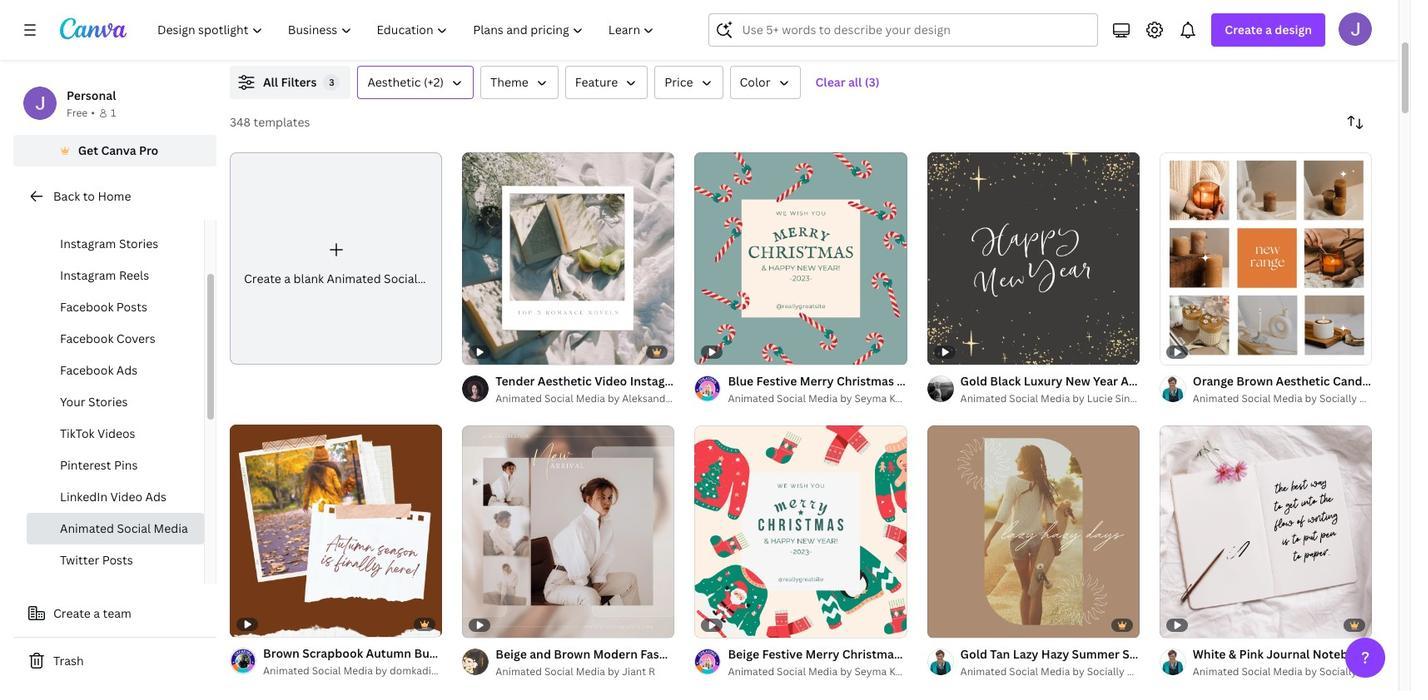 Task type: vqa. For each thing, say whether or not it's contained in the screenshot.
list
no



Task type: locate. For each thing, give the bounding box(es) containing it.
1 vertical spatial ads
[[145, 489, 167, 505]]

get canva pro button
[[13, 135, 217, 167]]

seyma
[[855, 392, 887, 406], [855, 665, 887, 679]]

animated social media by domkadigitaldesign
[[263, 664, 484, 678]]

1 vertical spatial stories
[[88, 394, 128, 410]]

facebook for facebook ads
[[60, 362, 114, 378]]

0 vertical spatial a
[[1266, 22, 1273, 37]]

2 vertical spatial create
[[53, 606, 91, 621]]

price
[[665, 74, 694, 90]]

2 year from the left
[[1094, 373, 1119, 389]]

stories for instagram stories
[[119, 236, 159, 252]]

stories down facebook ads link
[[88, 394, 128, 410]]

1 horizontal spatial year
[[1094, 373, 1119, 389]]

a
[[1266, 22, 1273, 37], [284, 270, 291, 286], [94, 606, 100, 621]]

1 vertical spatial facebook
[[60, 331, 114, 347]]

2 vertical spatial a
[[94, 606, 100, 621]]

2 horizontal spatial a
[[1266, 22, 1273, 37]]

0 vertical spatial posts
[[119, 204, 150, 220]]

•
[[91, 106, 95, 120]]

social inside the tender aesthetic video instagram post with book and nature animated social media by aleksandra chubar
[[545, 392, 574, 406]]

pinterest
[[60, 457, 111, 473]]

year inside blue festive merry christmas new year animated social media animated social media by seyma korkmaz
[[925, 373, 950, 389]]

tiktok videos link
[[27, 418, 204, 450]]

instagram stories
[[60, 236, 159, 252]]

create left blank
[[244, 270, 281, 286]]

0 vertical spatial aesthetic
[[368, 74, 421, 90]]

1 vertical spatial a
[[284, 270, 291, 286]]

aesthetic inside button
[[368, 74, 421, 90]]

year up lucie
[[1094, 373, 1119, 389]]

1 vertical spatial aesthetic
[[538, 373, 592, 389]]

facebook ads link
[[27, 355, 204, 387]]

ads up animated social media
[[145, 489, 167, 505]]

1 horizontal spatial video
[[595, 373, 628, 389]]

0 horizontal spatial aesthetic
[[368, 74, 421, 90]]

gold tan lazy hazy summer skater photo instagram animated social media image
[[928, 426, 1140, 638]]

0 vertical spatial animated social media by seyma korkmaz link
[[728, 391, 931, 408]]

posts up 'instagram stories' "link"
[[119, 204, 150, 220]]

1 horizontal spatial ads
[[145, 489, 167, 505]]

aesthetic (+2)
[[368, 74, 444, 90]]

tiktok
[[60, 426, 95, 442]]

1 horizontal spatial new
[[1066, 373, 1091, 389]]

video down 'pins' on the left bottom of page
[[110, 489, 143, 505]]

christmas
[[837, 373, 895, 389]]

stories
[[119, 236, 159, 252], [88, 394, 128, 410]]

facebook ads
[[60, 362, 138, 378]]

video up animated social media by aleksandra chubar link
[[595, 373, 628, 389]]

1 facebook from the top
[[60, 299, 114, 315]]

linkedin video ads link
[[27, 481, 204, 513]]

1 seyma from the top
[[855, 392, 887, 406]]

nature
[[801, 373, 838, 389]]

animated social media by socially sorted link for animated social media by socially sorted
[[1194, 664, 1393, 681]]

create inside button
[[53, 606, 91, 621]]

gold black luxury new year animated social media link
[[961, 373, 1251, 391]]

0 horizontal spatial create
[[53, 606, 91, 621]]

trash
[[53, 653, 84, 669]]

1 horizontal spatial create
[[244, 270, 281, 286]]

aesthetic left the (+2)
[[368, 74, 421, 90]]

1 new from the left
[[897, 373, 922, 389]]

1 horizontal spatial a
[[284, 270, 291, 286]]

ads
[[116, 362, 138, 378], [145, 489, 167, 505]]

facebook for facebook covers
[[60, 331, 114, 347]]

facebook posts
[[60, 299, 147, 315]]

new inside gold black luxury new year animated social media animated social media by lucie sindelkova
[[1066, 373, 1091, 389]]

facebook up 'facebook ads'
[[60, 331, 114, 347]]

media
[[421, 270, 455, 286], [1048, 373, 1083, 389], [1216, 373, 1251, 389], [576, 392, 606, 406], [809, 392, 838, 406], [1041, 392, 1071, 406], [1274, 392, 1303, 406], [154, 521, 188, 536], [344, 664, 373, 678], [576, 665, 606, 679], [809, 665, 838, 679], [1041, 665, 1071, 679], [1274, 665, 1303, 679]]

2 horizontal spatial create
[[1226, 22, 1263, 37]]

instagram for instagram reels
[[60, 267, 116, 283]]

posts down animated social media
[[102, 552, 133, 568]]

ads down covers
[[116, 362, 138, 378]]

stories up reels
[[119, 236, 159, 252]]

back to home link
[[13, 180, 217, 213]]

sorted for animated social media by socially sorted
[[1360, 665, 1393, 679]]

blue festive merry christmas new year animated social media link
[[728, 373, 1083, 391]]

1 korkmaz from the top
[[890, 392, 931, 406]]

create a team button
[[13, 597, 217, 631]]

aesthetic inside the tender aesthetic video instagram post with book and nature animated social media by aleksandra chubar
[[538, 373, 592, 389]]

2 new from the left
[[1066, 373, 1091, 389]]

Search search field
[[743, 14, 1088, 46]]

tender
[[496, 373, 535, 389]]

socially for animated social media by lucie sindelkova
[[1088, 665, 1125, 679]]

get canva pro
[[78, 142, 159, 158]]

create a design
[[1226, 22, 1313, 37]]

linkedin video ads
[[60, 489, 167, 505]]

1 vertical spatial create
[[244, 270, 281, 286]]

home
[[98, 188, 131, 204]]

None search field
[[709, 13, 1099, 47]]

by inside "link"
[[375, 664, 388, 678]]

create left team
[[53, 606, 91, 621]]

2 vertical spatial posts
[[102, 552, 133, 568]]

aesthetic up animated social media by aleksandra chubar link
[[538, 373, 592, 389]]

0 vertical spatial video
[[595, 373, 628, 389]]

1 horizontal spatial aesthetic
[[538, 373, 592, 389]]

ads inside 'linkedin video ads' link
[[145, 489, 167, 505]]

canva
[[101, 142, 136, 158]]

1 vertical spatial korkmaz
[[890, 665, 931, 679]]

2 seyma from the top
[[855, 665, 887, 679]]

0 vertical spatial korkmaz
[[890, 392, 931, 406]]

video inside the tender aesthetic video instagram post with book and nature animated social media by aleksandra chubar
[[595, 373, 628, 389]]

2 animated social media by seyma korkmaz link from the top
[[728, 664, 931, 681]]

2 facebook from the top
[[60, 331, 114, 347]]

0 vertical spatial stories
[[119, 236, 159, 252]]

create
[[1226, 22, 1263, 37], [244, 270, 281, 286], [53, 606, 91, 621]]

twitter
[[60, 552, 99, 568]]

1 vertical spatial animated social media by seyma korkmaz link
[[728, 664, 931, 681]]

instagram for instagram posts
[[60, 204, 116, 220]]

your stories link
[[27, 387, 204, 418]]

348
[[230, 114, 251, 130]]

1 vertical spatial posts
[[116, 299, 147, 315]]

1 vertical spatial video
[[110, 489, 143, 505]]

a inside button
[[94, 606, 100, 621]]

stories inside "link"
[[119, 236, 159, 252]]

by
[[608, 392, 620, 406], [841, 392, 853, 406], [1073, 392, 1085, 406], [1306, 392, 1318, 406], [375, 664, 388, 678], [608, 665, 620, 679], [841, 665, 853, 679], [1073, 665, 1085, 679], [1306, 665, 1318, 679]]

0 horizontal spatial a
[[94, 606, 100, 621]]

instagram reels link
[[27, 260, 204, 292]]

0 horizontal spatial year
[[925, 373, 950, 389]]

new up the animated social media by lucie sindelkova link
[[1066, 373, 1091, 389]]

0 horizontal spatial new
[[897, 373, 922, 389]]

posts for facebook posts
[[116, 299, 147, 315]]

a left design
[[1266, 22, 1273, 37]]

create left design
[[1226, 22, 1263, 37]]

animated social media by jiant r link
[[496, 664, 675, 681]]

2 vertical spatial facebook
[[60, 362, 114, 378]]

posts down reels
[[116, 299, 147, 315]]

seyma inside blue festive merry christmas new year animated social media animated social media by seyma korkmaz
[[855, 392, 887, 406]]

0 horizontal spatial video
[[110, 489, 143, 505]]

Sort by button
[[1339, 106, 1373, 139]]

domkadigitaldesign
[[390, 664, 484, 678]]

blue
[[728, 373, 754, 389]]

ads inside facebook ads link
[[116, 362, 138, 378]]

1 vertical spatial seyma
[[855, 665, 887, 679]]

year left gold
[[925, 373, 950, 389]]

tiktok videos
[[60, 426, 135, 442]]

a for design
[[1266, 22, 1273, 37]]

0 vertical spatial facebook
[[60, 299, 114, 315]]

facebook down instagram reels
[[60, 299, 114, 315]]

create inside dropdown button
[[1226, 22, 1263, 37]]

linkedin
[[60, 489, 108, 505]]

video
[[595, 373, 628, 389], [110, 489, 143, 505]]

instagram stories link
[[27, 228, 204, 260]]

tender aesthetic video instagram post with book and nature animated social media by aleksandra chubar
[[496, 373, 838, 406]]

0 vertical spatial seyma
[[855, 392, 887, 406]]

0 vertical spatial create
[[1226, 22, 1263, 37]]

facebook covers link
[[27, 323, 204, 355]]

facebook up your stories
[[60, 362, 114, 378]]

post
[[690, 373, 715, 389]]

new right christmas
[[897, 373, 922, 389]]

(+2)
[[424, 74, 444, 90]]

your stories
[[60, 394, 128, 410]]

create a design button
[[1212, 13, 1326, 47]]

0 vertical spatial ads
[[116, 362, 138, 378]]

a inside dropdown button
[[1266, 22, 1273, 37]]

reels
[[119, 267, 149, 283]]

(3)
[[865, 74, 880, 90]]

clear all (3) button
[[808, 66, 889, 99]]

by inside gold black luxury new year animated social media animated social media by lucie sindelkova
[[1073, 392, 1085, 406]]

korkmaz
[[890, 392, 931, 406], [890, 665, 931, 679]]

sorted
[[1360, 392, 1393, 406], [1128, 665, 1160, 679], [1360, 665, 1393, 679]]

0 horizontal spatial ads
[[116, 362, 138, 378]]

animated
[[327, 270, 381, 286], [953, 373, 1008, 389], [1121, 373, 1177, 389], [496, 392, 542, 406], [728, 392, 775, 406], [961, 392, 1007, 406], [1194, 392, 1240, 406], [60, 521, 114, 536], [263, 664, 310, 678], [496, 665, 542, 679], [728, 665, 775, 679], [961, 665, 1007, 679], [1194, 665, 1240, 679]]

a left blank
[[284, 270, 291, 286]]

posts
[[119, 204, 150, 220], [116, 299, 147, 315], [102, 552, 133, 568]]

facebook covers
[[60, 331, 156, 347]]

year
[[925, 373, 950, 389], [1094, 373, 1119, 389]]

3 facebook from the top
[[60, 362, 114, 378]]

a left team
[[94, 606, 100, 621]]

1 year from the left
[[925, 373, 950, 389]]

posts inside "link"
[[119, 204, 150, 220]]



Task type: describe. For each thing, give the bounding box(es) containing it.
animated inside the tender aesthetic video instagram post with book and nature animated social media by aleksandra chubar
[[496, 392, 542, 406]]

design
[[1276, 22, 1313, 37]]

pins
[[114, 457, 138, 473]]

trash link
[[13, 645, 217, 678]]

create for create a blank animated social media
[[244, 270, 281, 286]]

covers
[[116, 331, 156, 347]]

create a blank animated social media
[[244, 270, 455, 286]]

create a blank animated social media link
[[230, 152, 455, 365]]

all filters
[[263, 74, 317, 90]]

create a blank animated social media element
[[230, 152, 455, 365]]

to
[[83, 188, 95, 204]]

animated social media templates image
[[1017, 0, 1373, 46]]

3
[[329, 76, 335, 88]]

animated social media by aleksandra chubar link
[[496, 391, 714, 408]]

color
[[740, 74, 771, 90]]

all
[[263, 74, 278, 90]]

3 filter options selected element
[[324, 74, 340, 91]]

instagram for instagram stories
[[60, 236, 116, 252]]

your
[[60, 394, 86, 410]]

animated social media by socially sorted for animated social media by socially sorted
[[1194, 665, 1393, 679]]

feature button
[[566, 66, 648, 99]]

feature
[[575, 74, 618, 90]]

festive
[[757, 373, 797, 389]]

korkmaz inside blue festive merry christmas new year animated social media animated social media by seyma korkmaz
[[890, 392, 931, 406]]

animated social media by domkadigitaldesign link
[[263, 663, 484, 680]]

team
[[103, 606, 132, 621]]

posts for instagram posts
[[119, 204, 150, 220]]

black
[[991, 373, 1022, 389]]

animated social media by jiant r
[[496, 665, 656, 679]]

animated social media by seyma korkmaz
[[728, 665, 931, 679]]

all
[[849, 74, 862, 90]]

filters
[[281, 74, 317, 90]]

facebook posts link
[[27, 292, 204, 323]]

personal
[[67, 87, 116, 103]]

jiant
[[623, 665, 647, 679]]

back to home
[[53, 188, 131, 204]]

videos
[[97, 426, 135, 442]]

color button
[[730, 66, 801, 99]]

blue festive merry christmas new year animated social media animated social media by seyma korkmaz
[[728, 373, 1083, 406]]

sindelkova
[[1116, 392, 1168, 406]]

animated social media by socially sorted link for animated social media by lucie sindelkova
[[961, 664, 1160, 681]]

templates
[[254, 114, 310, 130]]

merry
[[800, 373, 834, 389]]

create a team
[[53, 606, 132, 621]]

clear all (3)
[[816, 74, 880, 90]]

a for team
[[94, 606, 100, 621]]

stories for your stories
[[88, 394, 128, 410]]

luxury
[[1024, 373, 1063, 389]]

chubar
[[678, 392, 714, 406]]

lucie
[[1088, 392, 1113, 406]]

1
[[111, 106, 116, 120]]

create for create a team
[[53, 606, 91, 621]]

2 korkmaz from the top
[[890, 665, 931, 679]]

animated social media by lucie sindelkova link
[[961, 391, 1168, 408]]

aesthetic (+2) button
[[358, 66, 474, 99]]

gold
[[961, 373, 988, 389]]

gold black luxury new year animated social media animated social media by lucie sindelkova
[[961, 373, 1251, 406]]

free •
[[67, 106, 95, 120]]

year inside gold black luxury new year animated social media animated social media by lucie sindelkova
[[1094, 373, 1119, 389]]

top level navigation element
[[147, 13, 669, 47]]

pro
[[139, 142, 159, 158]]

r
[[649, 665, 656, 679]]

tender aesthetic video instagram post with book and nature link
[[496, 373, 838, 391]]

facebook for facebook posts
[[60, 299, 114, 315]]

blank
[[294, 270, 324, 286]]

pinterest pins link
[[27, 450, 204, 481]]

instagram reels
[[60, 267, 149, 283]]

pinterest pins
[[60, 457, 138, 473]]

sorted for animated social media by lucie sindelkova
[[1128, 665, 1160, 679]]

clear
[[816, 74, 846, 90]]

348 templates
[[230, 114, 310, 130]]

price button
[[655, 66, 723, 99]]

new inside blue festive merry christmas new year animated social media animated social media by seyma korkmaz
[[897, 373, 922, 389]]

theme button
[[481, 66, 559, 99]]

instagram posts
[[60, 204, 150, 220]]

with
[[718, 373, 743, 389]]

twitter posts link
[[27, 545, 204, 576]]

get
[[78, 142, 98, 158]]

posts for twitter posts
[[102, 552, 133, 568]]

instagram inside the tender aesthetic video instagram post with book and nature animated social media by aleksandra chubar
[[630, 373, 687, 389]]

aleksandra
[[623, 392, 676, 406]]

animated social media by socially sorted for animated social media by lucie sindelkova
[[961, 665, 1160, 679]]

a for blank
[[284, 270, 291, 286]]

instagram posts link
[[27, 197, 204, 228]]

animated social media
[[60, 521, 188, 536]]

book
[[745, 373, 774, 389]]

socially for animated social media by socially sorted
[[1320, 665, 1358, 679]]

theme
[[491, 74, 529, 90]]

back
[[53, 188, 80, 204]]

1 animated social media by seyma korkmaz link from the top
[[728, 391, 931, 408]]

media inside the tender aesthetic video instagram post with book and nature animated social media by aleksandra chubar
[[576, 392, 606, 406]]

jacob simon image
[[1339, 12, 1373, 46]]

by inside the tender aesthetic video instagram post with book and nature animated social media by aleksandra chubar
[[608, 392, 620, 406]]

by inside blue festive merry christmas new year animated social media animated social media by seyma korkmaz
[[841, 392, 853, 406]]

and
[[777, 373, 798, 389]]

create for create a design
[[1226, 22, 1263, 37]]



